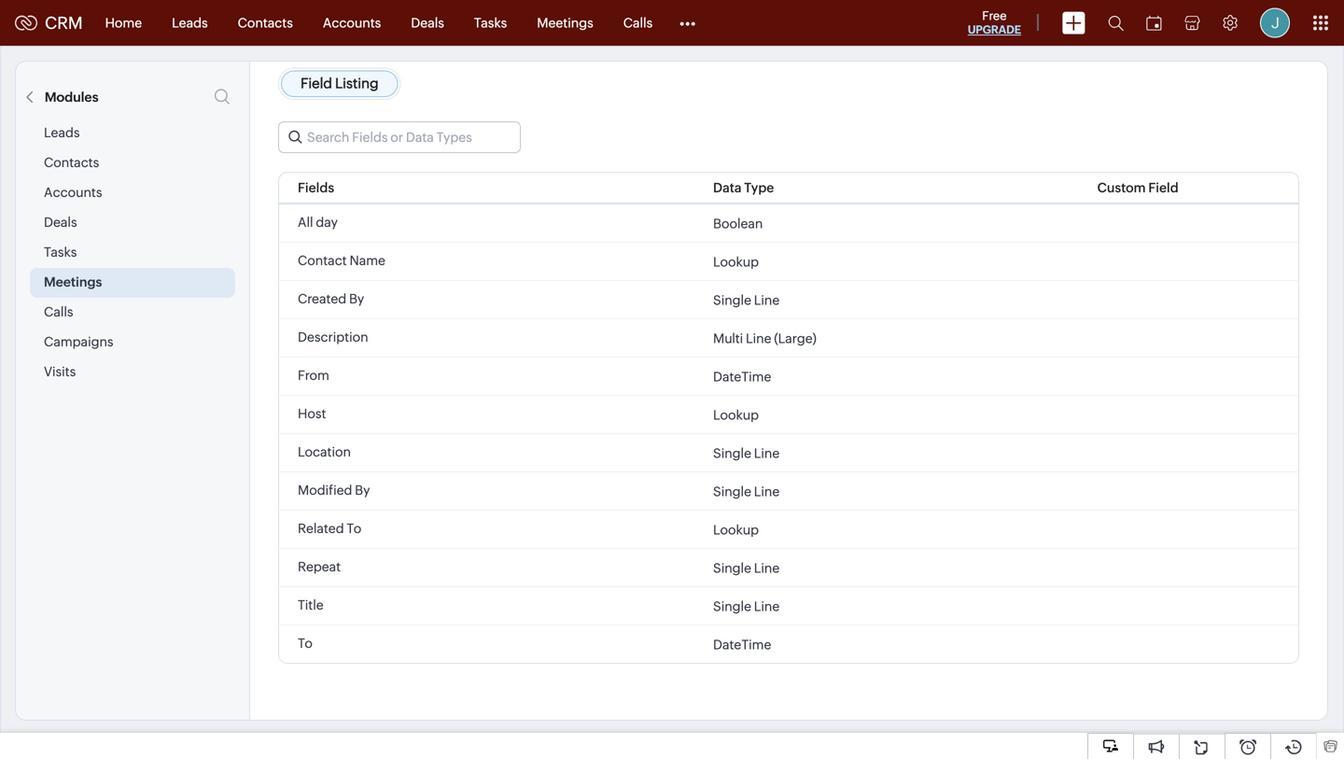 Task type: locate. For each thing, give the bounding box(es) containing it.
0 vertical spatial lookup
[[713, 254, 759, 269]]

free
[[983, 9, 1007, 23]]

data
[[713, 180, 742, 195]]

meetings left calls link
[[537, 15, 594, 30]]

contacts
[[238, 15, 293, 30], [44, 155, 99, 170]]

1 vertical spatial datetime
[[713, 637, 772, 652]]

title
[[298, 598, 324, 613]]

name
[[350, 253, 386, 268]]

by right created
[[349, 291, 364, 306]]

0 horizontal spatial meetings
[[44, 275, 102, 289]]

0 vertical spatial contacts
[[238, 15, 293, 30]]

1 horizontal spatial leads
[[172, 15, 208, 30]]

multi line (large)
[[713, 331, 817, 346]]

to
[[347, 521, 362, 536], [298, 636, 313, 651]]

1 horizontal spatial to
[[347, 521, 362, 536]]

0 vertical spatial accounts
[[323, 15, 381, 30]]

data type
[[713, 180, 774, 195]]

leads
[[172, 15, 208, 30], [44, 125, 80, 140]]

single for title
[[713, 599, 752, 614]]

line for description
[[746, 331, 772, 346]]

1 datetime from the top
[[713, 369, 772, 384]]

line for title
[[754, 599, 780, 614]]

2 datetime from the top
[[713, 637, 772, 652]]

1 lookup from the top
[[713, 254, 759, 269]]

visits
[[44, 364, 76, 379]]

home
[[105, 15, 142, 30]]

all day
[[298, 215, 338, 230]]

0 vertical spatial deals
[[411, 15, 444, 30]]

2 vertical spatial lookup
[[713, 522, 759, 537]]

1 single line from the top
[[713, 293, 780, 308]]

single line
[[713, 293, 780, 308], [713, 446, 780, 461], [713, 484, 780, 499], [713, 561, 780, 576], [713, 599, 780, 614]]

datetime
[[713, 369, 772, 384], [713, 637, 772, 652]]

tasks link
[[459, 0, 522, 45]]

by right modified
[[355, 483, 370, 498]]

contacts down modules
[[44, 155, 99, 170]]

to right related
[[347, 521, 362, 536]]

single line for repeat
[[713, 561, 780, 576]]

related
[[298, 521, 344, 536]]

free upgrade
[[968, 9, 1022, 36]]

0 vertical spatial meetings
[[537, 15, 594, 30]]

1 vertical spatial by
[[355, 483, 370, 498]]

0 horizontal spatial tasks
[[44, 245, 77, 260]]

1 vertical spatial tasks
[[44, 245, 77, 260]]

leads right home
[[172, 15, 208, 30]]

4 single line from the top
[[713, 561, 780, 576]]

0 vertical spatial datetime
[[713, 369, 772, 384]]

leads inside 'leads' link
[[172, 15, 208, 30]]

accounts link
[[308, 0, 396, 45]]

contact name
[[298, 253, 386, 268]]

single for modified by
[[713, 484, 752, 499]]

5 single line from the top
[[713, 599, 780, 614]]

accounts
[[323, 15, 381, 30], [44, 185, 102, 200]]

0 horizontal spatial deals
[[44, 215, 77, 230]]

0 vertical spatial to
[[347, 521, 362, 536]]

line
[[754, 293, 780, 308], [746, 331, 772, 346], [754, 446, 780, 461], [754, 484, 780, 499], [754, 561, 780, 576], [754, 599, 780, 614]]

1 vertical spatial calls
[[44, 304, 73, 319]]

location
[[298, 445, 351, 459]]

by
[[349, 291, 364, 306], [355, 483, 370, 498]]

3 single from the top
[[713, 484, 752, 499]]

modules
[[45, 90, 99, 105]]

create menu image
[[1063, 12, 1086, 34]]

5 single from the top
[[713, 599, 752, 614]]

tasks right deals link
[[474, 15, 507, 30]]

repeat
[[298, 559, 341, 574]]

tasks up campaigns
[[44, 245, 77, 260]]

upgrade
[[968, 23, 1022, 36]]

line for repeat
[[754, 561, 780, 576]]

calendar image
[[1147, 15, 1163, 30]]

0 vertical spatial calls
[[624, 15, 653, 30]]

0 vertical spatial by
[[349, 291, 364, 306]]

deals
[[411, 15, 444, 30], [44, 215, 77, 230]]

description
[[298, 330, 368, 345]]

3 single line from the top
[[713, 484, 780, 499]]

calls left other modules field on the top
[[624, 15, 653, 30]]

lookup
[[713, 254, 759, 269], [713, 408, 759, 423], [713, 522, 759, 537]]

line for created by
[[754, 293, 780, 308]]

single line for created by
[[713, 293, 780, 308]]

datetime for to
[[713, 637, 772, 652]]

1 vertical spatial lookup
[[713, 408, 759, 423]]

1 vertical spatial to
[[298, 636, 313, 651]]

1 vertical spatial leads
[[44, 125, 80, 140]]

meetings
[[537, 15, 594, 30], [44, 275, 102, 289]]

4 single from the top
[[713, 561, 752, 576]]

meetings up campaigns
[[44, 275, 102, 289]]

2 lookup from the top
[[713, 408, 759, 423]]

tasks
[[474, 15, 507, 30], [44, 245, 77, 260]]

1 vertical spatial contacts
[[44, 155, 99, 170]]

1 vertical spatial accounts
[[44, 185, 102, 200]]

field
[[1149, 180, 1179, 195]]

from
[[298, 368, 330, 383]]

2 single line from the top
[[713, 446, 780, 461]]

0 horizontal spatial leads
[[44, 125, 80, 140]]

0 vertical spatial leads
[[172, 15, 208, 30]]

by for modified by
[[355, 483, 370, 498]]

meetings link
[[522, 0, 609, 45]]

crm
[[45, 13, 83, 32]]

calls
[[624, 15, 653, 30], [44, 304, 73, 319]]

1 horizontal spatial deals
[[411, 15, 444, 30]]

campaigns
[[44, 334, 114, 349]]

2 single from the top
[[713, 446, 752, 461]]

1 horizontal spatial meetings
[[537, 15, 594, 30]]

contacts right 'leads' link
[[238, 15, 293, 30]]

single
[[713, 293, 752, 308], [713, 446, 752, 461], [713, 484, 752, 499], [713, 561, 752, 576], [713, 599, 752, 614]]

3 lookup from the top
[[713, 522, 759, 537]]

1 single from the top
[[713, 293, 752, 308]]

1 horizontal spatial tasks
[[474, 15, 507, 30]]

calls up campaigns
[[44, 304, 73, 319]]

leads down modules
[[44, 125, 80, 140]]

created
[[298, 291, 347, 306]]

boolean
[[713, 216, 763, 231]]

to down title
[[298, 636, 313, 651]]



Task type: describe. For each thing, give the bounding box(es) containing it.
single for location
[[713, 446, 752, 461]]

lookup for name
[[713, 254, 759, 269]]

0 horizontal spatial to
[[298, 636, 313, 651]]

0 horizontal spatial accounts
[[44, 185, 102, 200]]

related to
[[298, 521, 362, 536]]

1 horizontal spatial calls
[[624, 15, 653, 30]]

1 horizontal spatial contacts
[[238, 15, 293, 30]]

profile element
[[1250, 0, 1302, 45]]

(large)
[[774, 331, 817, 346]]

custom
[[1098, 180, 1146, 195]]

modified
[[298, 483, 352, 498]]

Search Fields or Data Types text field
[[279, 122, 520, 152]]

deals link
[[396, 0, 459, 45]]

crm link
[[15, 13, 83, 32]]

day
[[316, 215, 338, 230]]

home link
[[90, 0, 157, 45]]

0 horizontal spatial calls
[[44, 304, 73, 319]]

fields
[[298, 180, 334, 195]]

type
[[745, 180, 774, 195]]

Other Modules field
[[668, 8, 708, 38]]

create menu element
[[1052, 0, 1097, 45]]

line for location
[[754, 446, 780, 461]]

profile image
[[1261, 8, 1291, 38]]

search element
[[1097, 0, 1136, 46]]

created by
[[298, 291, 364, 306]]

leads link
[[157, 0, 223, 45]]

1 vertical spatial deals
[[44, 215, 77, 230]]

contact
[[298, 253, 347, 268]]

0 horizontal spatial contacts
[[44, 155, 99, 170]]

single line for modified by
[[713, 484, 780, 499]]

line for modified by
[[754, 484, 780, 499]]

multi
[[713, 331, 744, 346]]

1 horizontal spatial accounts
[[323, 15, 381, 30]]

host
[[298, 406, 326, 421]]

single line for location
[[713, 446, 780, 461]]

contacts link
[[223, 0, 308, 45]]

by for created by
[[349, 291, 364, 306]]

custom field
[[1098, 180, 1179, 195]]

single for repeat
[[713, 561, 752, 576]]

calls link
[[609, 0, 668, 45]]

single line for title
[[713, 599, 780, 614]]

lookup for to
[[713, 522, 759, 537]]

modified by
[[298, 483, 370, 498]]

1 vertical spatial meetings
[[44, 275, 102, 289]]

search image
[[1108, 15, 1124, 31]]

logo image
[[15, 15, 37, 30]]

single for created by
[[713, 293, 752, 308]]

all
[[298, 215, 313, 230]]

0 vertical spatial tasks
[[474, 15, 507, 30]]

datetime for from
[[713, 369, 772, 384]]



Task type: vqa. For each thing, say whether or not it's contained in the screenshot.


